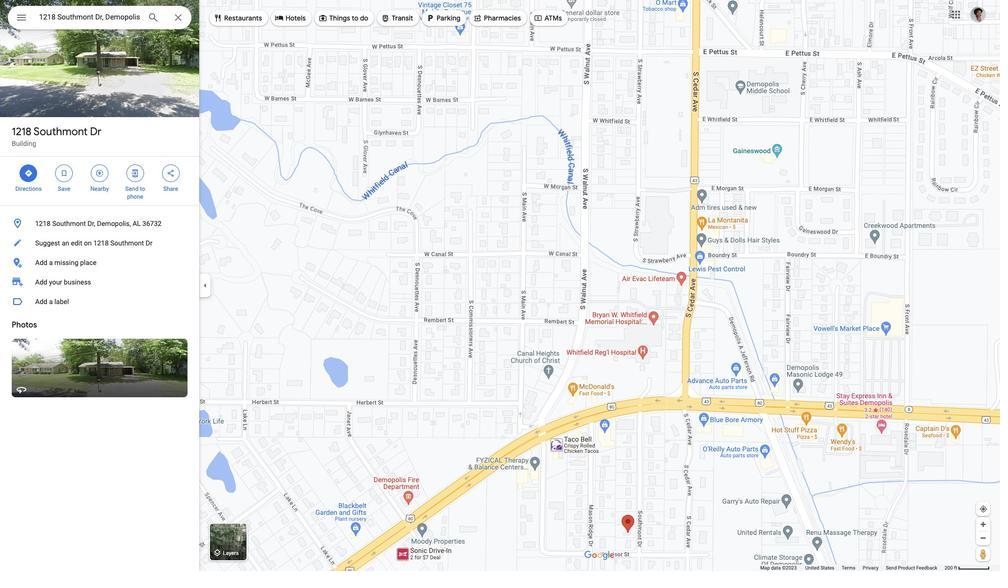 Task type: describe. For each thing, give the bounding box(es) containing it.

[[319, 13, 327, 23]]

1218 Southmont Dr, Demopolis, AL 36732 field
[[8, 6, 192, 29]]

united states button
[[806, 565, 835, 572]]

on
[[84, 239, 92, 247]]

terms button
[[842, 565, 856, 572]]

restaurants
[[224, 14, 262, 22]]

zoom out image
[[980, 535, 987, 542]]

1218 for dr,
[[35, 220, 51, 228]]

 button
[[8, 6, 35, 31]]

suggest
[[35, 239, 60, 247]]

hotels
[[286, 14, 306, 22]]

privacy
[[863, 566, 879, 571]]

united
[[806, 566, 820, 571]]

building
[[12, 140, 36, 148]]

dr inside '1218 southmont dr building'
[[90, 125, 101, 139]]

phone
[[127, 193, 143, 200]]

1218 southmont dr main content
[[0, 0, 199, 572]]

pharmacies
[[484, 14, 521, 22]]

200 ft button
[[945, 566, 990, 571]]

suggest an edit on 1218 southmont dr button
[[0, 234, 199, 253]]

 atms
[[534, 13, 562, 23]]

1218 for dr
[[12, 125, 31, 139]]

product
[[898, 566, 915, 571]]

add a missing place
[[35, 259, 97, 267]]

200 ft
[[945, 566, 958, 571]]

layers
[[223, 551, 239, 557]]

collapse side panel image
[[200, 280, 211, 291]]

your
[[49, 278, 62, 286]]

demopolis,
[[97, 220, 131, 228]]

data
[[771, 566, 781, 571]]

none field inside 1218 southmont dr, demopolis, al 36732 field
[[39, 11, 140, 23]]

southmont for dr
[[34, 125, 88, 139]]

add a label button
[[0, 292, 199, 312]]


[[275, 13, 284, 23]]

 hotels
[[275, 13, 306, 23]]

an
[[62, 239, 69, 247]]

actions for 1218 southmont dr region
[[0, 157, 199, 206]]

add for add your business
[[35, 278, 47, 286]]


[[24, 168, 33, 179]]

1218 southmont dr, demopolis, al 36732
[[35, 220, 162, 228]]

al
[[133, 220, 141, 228]]


[[166, 168, 175, 179]]

 parking
[[426, 13, 461, 23]]

directions
[[15, 186, 42, 192]]

map
[[761, 566, 770, 571]]

36732
[[142, 220, 162, 228]]


[[381, 13, 390, 23]]

states
[[821, 566, 835, 571]]

add for add a label
[[35, 298, 47, 306]]

1218 southmont dr building
[[12, 125, 101, 148]]

2 vertical spatial southmont
[[110, 239, 144, 247]]

google maps element
[[0, 0, 1001, 572]]


[[95, 168, 104, 179]]

200
[[945, 566, 953, 571]]

2 horizontal spatial 1218
[[93, 239, 109, 247]]

add for add a missing place
[[35, 259, 47, 267]]

google account: tariq douglas  
(tariq.douglas@adept.ai) image
[[971, 7, 986, 22]]

to inside send to phone
[[140, 186, 145, 192]]

label
[[54, 298, 69, 306]]

a for label
[[49, 298, 53, 306]]

1218 southmont dr, demopolis, al 36732 button
[[0, 214, 199, 234]]



Task type: vqa. For each thing, say whether or not it's contained in the screenshot.


Task type: locate. For each thing, give the bounding box(es) containing it.
 pharmacies
[[473, 13, 521, 23]]

0 horizontal spatial to
[[140, 186, 145, 192]]

0 vertical spatial dr
[[90, 125, 101, 139]]


[[60, 168, 68, 179]]

1 vertical spatial dr
[[146, 239, 153, 247]]


[[131, 168, 140, 179]]

add
[[35, 259, 47, 267], [35, 278, 47, 286], [35, 298, 47, 306]]

0 vertical spatial southmont
[[34, 125, 88, 139]]

share
[[163, 186, 178, 192]]

dr down '36732'
[[146, 239, 153, 247]]

a inside "add a label" button
[[49, 298, 53, 306]]

zoom in image
[[980, 521, 987, 529]]

send product feedback button
[[886, 565, 938, 572]]

feedback
[[917, 566, 938, 571]]

1218
[[12, 125, 31, 139], [35, 220, 51, 228], [93, 239, 109, 247]]

southmont for dr,
[[52, 220, 86, 228]]

southmont up building
[[34, 125, 88, 139]]

0 horizontal spatial send
[[125, 186, 138, 192]]

southmont
[[34, 125, 88, 139], [52, 220, 86, 228], [110, 239, 144, 247]]

southmont up the an
[[52, 220, 86, 228]]

 restaurants
[[213, 13, 262, 23]]

send
[[125, 186, 138, 192], [886, 566, 897, 571]]

a left missing
[[49, 259, 53, 267]]

privacy button
[[863, 565, 879, 572]]

0 horizontal spatial 1218
[[12, 125, 31, 139]]

a inside add a missing place button
[[49, 259, 53, 267]]

footer inside google maps element
[[761, 565, 945, 572]]

missing
[[54, 259, 78, 267]]

1 horizontal spatial to
[[352, 14, 359, 22]]

photos
[[12, 320, 37, 330]]

map data ©2023
[[761, 566, 798, 571]]

©2023
[[782, 566, 797, 571]]

0 horizontal spatial dr
[[90, 125, 101, 139]]

place
[[80, 259, 97, 267]]

add a label
[[35, 298, 69, 306]]

 things to do
[[319, 13, 368, 23]]

to
[[352, 14, 359, 22], [140, 186, 145, 192]]

southmont down al
[[110, 239, 144, 247]]

a for missing
[[49, 259, 53, 267]]


[[426, 13, 435, 23]]

things
[[329, 14, 350, 22]]

business
[[64, 278, 91, 286]]

2 vertical spatial add
[[35, 298, 47, 306]]

edit
[[71, 239, 82, 247]]

southmont inside '1218 southmont dr building'
[[34, 125, 88, 139]]

1 vertical spatial a
[[49, 298, 53, 306]]

send inside button
[[886, 566, 897, 571]]

2 add from the top
[[35, 278, 47, 286]]

add left 'your'
[[35, 278, 47, 286]]

parking
[[437, 14, 461, 22]]

1218 inside '1218 southmont dr building'
[[12, 125, 31, 139]]

1 vertical spatial send
[[886, 566, 897, 571]]

2 vertical spatial 1218
[[93, 239, 109, 247]]

dr inside button
[[146, 239, 153, 247]]

to inside  things to do
[[352, 14, 359, 22]]

2 a from the top
[[49, 298, 53, 306]]

save
[[58, 186, 70, 192]]

show street view coverage image
[[977, 547, 991, 562]]

1 horizontal spatial send
[[886, 566, 897, 571]]


[[534, 13, 543, 23]]

 transit
[[381, 13, 413, 23]]

ft
[[954, 566, 958, 571]]

add your business link
[[0, 273, 199, 292]]

send inside send to phone
[[125, 186, 138, 192]]

atms
[[545, 14, 562, 22]]

1 vertical spatial add
[[35, 278, 47, 286]]

dr up 
[[90, 125, 101, 139]]

add a missing place button
[[0, 253, 199, 273]]

to up phone
[[140, 186, 145, 192]]

nearby
[[90, 186, 109, 192]]

add down suggest
[[35, 259, 47, 267]]

1 a from the top
[[49, 259, 53, 267]]

united states
[[806, 566, 835, 571]]

send to phone
[[125, 186, 145, 200]]

a
[[49, 259, 53, 267], [49, 298, 53, 306]]

1 horizontal spatial dr
[[146, 239, 153, 247]]

send product feedback
[[886, 566, 938, 571]]

1 vertical spatial 1218
[[35, 220, 51, 228]]

1218 right on
[[93, 239, 109, 247]]

dr
[[90, 125, 101, 139], [146, 239, 153, 247]]

send for send to phone
[[125, 186, 138, 192]]

footer
[[761, 565, 945, 572]]

0 vertical spatial a
[[49, 259, 53, 267]]

suggest an edit on 1218 southmont dr
[[35, 239, 153, 247]]

to left do
[[352, 14, 359, 22]]

transit
[[392, 14, 413, 22]]

0 vertical spatial 1218
[[12, 125, 31, 139]]

1 horizontal spatial 1218
[[35, 220, 51, 228]]

terms
[[842, 566, 856, 571]]

0 vertical spatial to
[[352, 14, 359, 22]]

dr,
[[88, 220, 95, 228]]

1218 up suggest
[[35, 220, 51, 228]]

1 vertical spatial to
[[140, 186, 145, 192]]


[[473, 13, 482, 23]]

add your business
[[35, 278, 91, 286]]

0 vertical spatial send
[[125, 186, 138, 192]]

footer containing map data ©2023
[[761, 565, 945, 572]]

1 vertical spatial southmont
[[52, 220, 86, 228]]

do
[[360, 14, 368, 22]]


[[213, 13, 222, 23]]

show your location image
[[980, 505, 988, 514]]

add left label
[[35, 298, 47, 306]]

 search field
[[8, 6, 192, 31]]

1218 up building
[[12, 125, 31, 139]]

0 vertical spatial add
[[35, 259, 47, 267]]

send left product
[[886, 566, 897, 571]]

send up phone
[[125, 186, 138, 192]]

a left label
[[49, 298, 53, 306]]

send for send product feedback
[[886, 566, 897, 571]]

1 add from the top
[[35, 259, 47, 267]]

3 add from the top
[[35, 298, 47, 306]]


[[16, 11, 27, 24]]

None field
[[39, 11, 140, 23]]



